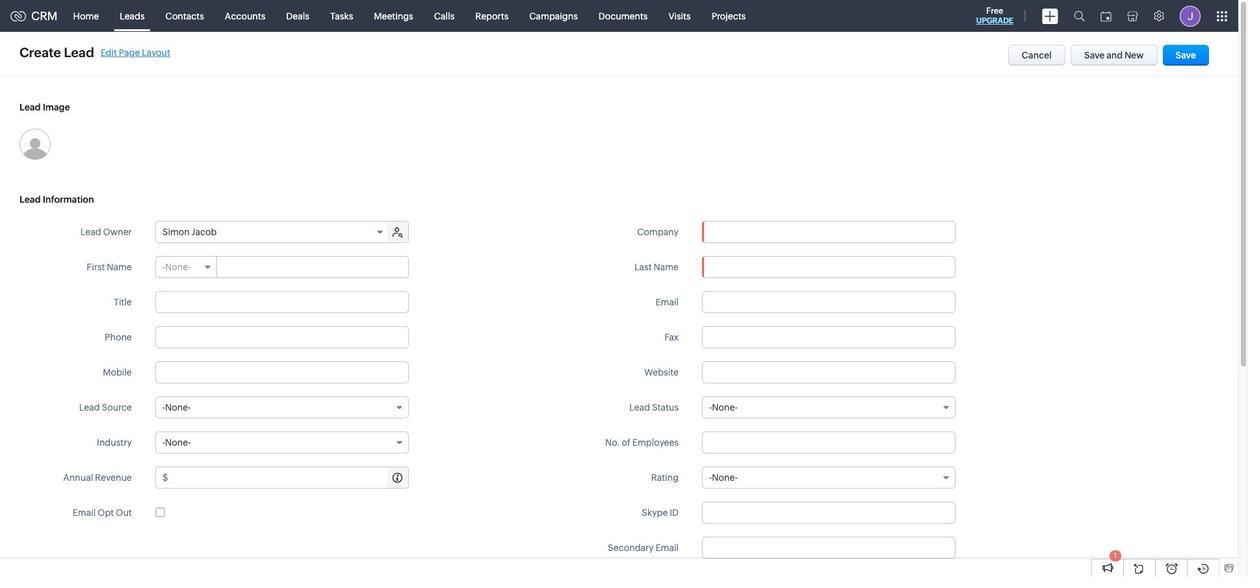 Task type: vqa. For each thing, say whether or not it's contained in the screenshot.
Profile element
yes



Task type: describe. For each thing, give the bounding box(es) containing it.
profile element
[[1172, 0, 1209, 32]]

logo image
[[10, 11, 26, 21]]

image image
[[20, 129, 51, 160]]



Task type: locate. For each thing, give the bounding box(es) containing it.
search element
[[1066, 0, 1093, 32]]

None text field
[[703, 222, 955, 243], [218, 257, 408, 278], [155, 291, 409, 313], [155, 326, 409, 348], [702, 326, 956, 348], [702, 432, 956, 454], [702, 537, 956, 559], [703, 222, 955, 243], [218, 257, 408, 278], [155, 291, 409, 313], [155, 326, 409, 348], [702, 326, 956, 348], [702, 432, 956, 454], [702, 537, 956, 559]]

create menu element
[[1034, 0, 1066, 32]]

None field
[[156, 222, 389, 243], [703, 222, 955, 243], [156, 257, 217, 278], [155, 397, 409, 419], [702, 397, 956, 419], [155, 432, 409, 454], [702, 467, 956, 489], [156, 222, 389, 243], [703, 222, 955, 243], [156, 257, 217, 278], [155, 397, 409, 419], [702, 397, 956, 419], [155, 432, 409, 454], [702, 467, 956, 489]]

None text field
[[702, 256, 956, 278], [702, 291, 956, 313], [155, 361, 409, 384], [702, 361, 956, 384], [170, 467, 408, 488], [702, 502, 956, 524], [702, 256, 956, 278], [702, 291, 956, 313], [155, 361, 409, 384], [702, 361, 956, 384], [170, 467, 408, 488], [702, 502, 956, 524]]

calendar image
[[1101, 11, 1112, 21]]

create menu image
[[1042, 8, 1058, 24]]

search image
[[1074, 10, 1085, 21]]

profile image
[[1180, 6, 1201, 26]]



